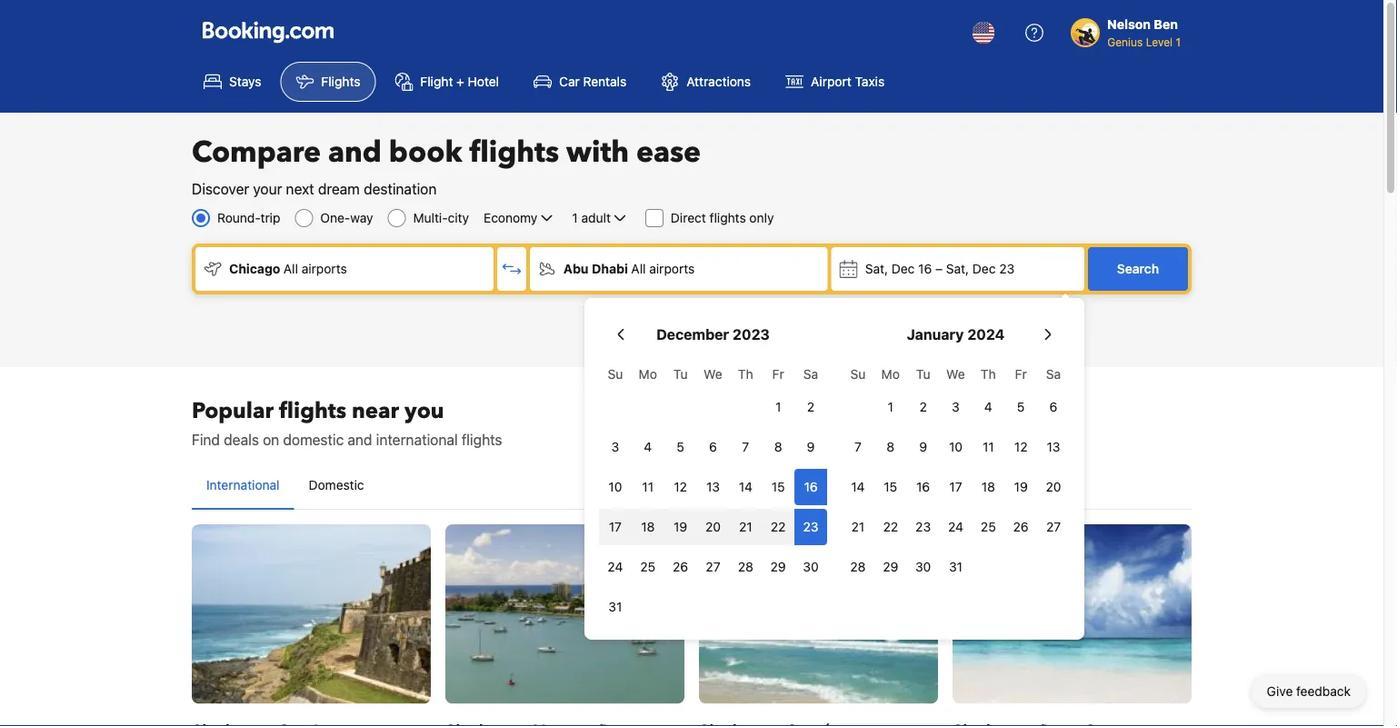 Task type: describe. For each thing, give the bounding box(es) containing it.
16 December 2023 checkbox
[[795, 469, 827, 505]]

16 for 16 december 2023 'option'
[[804, 480, 818, 495]]

you
[[405, 396, 444, 426]]

17 January 2024 checkbox
[[940, 469, 972, 505]]

popular flights near you find deals on domestic and international flights
[[192, 396, 502, 449]]

taxis
[[855, 74, 885, 89]]

and inside compare and book flights with ease discover your next dream destination
[[328, 133, 382, 172]]

6 for '6' "checkbox"
[[1050, 400, 1058, 415]]

28 December 2023 checkbox
[[729, 549, 762, 585]]

28 January 2024 checkbox
[[842, 549, 874, 585]]

15 December 2023 checkbox
[[762, 469, 795, 505]]

stays
[[229, 74, 261, 89]]

10 December 2023 checkbox
[[599, 469, 632, 505]]

–
[[935, 261, 943, 276]]

1 left "2" option at bottom
[[888, 400, 894, 415]]

airport taxis link
[[770, 62, 900, 102]]

2 for december 2023
[[807, 400, 815, 415]]

domestic button
[[294, 462, 379, 509]]

18 December 2023 checkbox
[[632, 509, 664, 545]]

18 for 18 december 2023 option
[[641, 520, 655, 535]]

21 for 21 option
[[739, 520, 752, 535]]

with
[[566, 133, 629, 172]]

5 for 5 december 2023 option
[[677, 440, 684, 455]]

5 January 2024 checkbox
[[1005, 389, 1037, 425]]

14 December 2023 checkbox
[[729, 469, 762, 505]]

level
[[1146, 35, 1173, 48]]

car rentals
[[559, 74, 627, 89]]

3 for 3 option
[[611, 440, 619, 455]]

7 January 2024 checkbox
[[842, 429, 874, 465]]

2 airports from the left
[[649, 261, 695, 276]]

22 cell
[[762, 505, 795, 545]]

16 cell
[[795, 465, 827, 505]]

1 dec from the left
[[892, 261, 915, 276]]

6 January 2024 checkbox
[[1037, 389, 1070, 425]]

sa for 2024
[[1046, 367, 1061, 382]]

way
[[350, 210, 373, 225]]

ease
[[636, 133, 701, 172]]

1 inside dropdown button
[[572, 210, 578, 225]]

30 January 2024 checkbox
[[907, 549, 940, 585]]

near
[[352, 396, 399, 426]]

book
[[389, 133, 462, 172]]

attractions
[[687, 74, 751, 89]]

january
[[907, 326, 964, 343]]

25 for "25 january 2024" option
[[981, 520, 996, 535]]

26 December 2023 checkbox
[[664, 549, 697, 585]]

25 for 25 "checkbox"
[[640, 560, 656, 575]]

rentals
[[583, 74, 627, 89]]

december
[[656, 326, 729, 343]]

chicago all airports
[[229, 261, 347, 276]]

car
[[559, 74, 580, 89]]

flight + hotel
[[420, 74, 499, 89]]

international
[[206, 478, 280, 493]]

destination
[[364, 180, 437, 198]]

12 January 2024 checkbox
[[1005, 429, 1037, 465]]

23 cell
[[795, 505, 827, 545]]

only
[[750, 210, 774, 225]]

2 January 2024 checkbox
[[907, 389, 940, 425]]

11 for 11 "checkbox"
[[642, 480, 654, 495]]

7 for 7 checkbox
[[742, 440, 749, 455]]

24 January 2024 checkbox
[[940, 509, 972, 545]]

chicago
[[229, 261, 280, 276]]

16 January 2024 checkbox
[[907, 469, 940, 505]]

round-trip
[[217, 210, 280, 225]]

11 December 2023 checkbox
[[632, 469, 664, 505]]

one-way
[[320, 210, 373, 225]]

15 January 2024 checkbox
[[874, 469, 907, 505]]

4 for 4 checkbox
[[644, 440, 652, 455]]

1 airports from the left
[[302, 261, 347, 276]]

give
[[1267, 684, 1293, 699]]

and inside "popular flights near you find deals on domestic and international flights"
[[348, 431, 372, 449]]

2 dec from the left
[[973, 261, 996, 276]]

8 for 8 january 2024 option
[[887, 440, 895, 455]]

1 all from the left
[[284, 261, 298, 276]]

5 for 5 january 2024 checkbox at the right bottom
[[1017, 400, 1025, 415]]

we for december
[[704, 367, 723, 382]]

fr for 2024
[[1015, 367, 1027, 382]]

8 for 8 december 2023 'checkbox'
[[774, 440, 782, 455]]

charlotte to san juan image
[[192, 525, 431, 704]]

18 January 2024 checkbox
[[972, 469, 1005, 505]]

search
[[1117, 261, 1159, 276]]

charlotte to cancún image
[[699, 525, 938, 704]]

17 cell
[[599, 505, 632, 545]]

economy
[[484, 210, 538, 225]]

abu
[[564, 261, 589, 276]]

sat, dec 16 – sat, dec 23
[[865, 261, 1015, 276]]

grid for january
[[842, 356, 1070, 585]]

23 for 23 checkbox
[[916, 520, 931, 535]]

3 January 2024 checkbox
[[940, 389, 972, 425]]

9 for 9 option
[[919, 440, 927, 455]]

15 for the 15 checkbox in the right of the page
[[884, 480, 897, 495]]

27 for 27 january 2024 "option"
[[1046, 520, 1061, 535]]

19 December 2023 checkbox
[[664, 509, 697, 545]]

flights up domestic
[[279, 396, 346, 426]]

2 sat, from the left
[[946, 261, 969, 276]]

19 January 2024 checkbox
[[1005, 469, 1037, 505]]

31 for 31 option
[[949, 560, 963, 575]]

1 inside nelson ben genius level 1
[[1176, 35, 1181, 48]]

mo for january
[[882, 367, 900, 382]]

deals
[[224, 431, 259, 449]]

3 December 2023 checkbox
[[599, 429, 632, 465]]

flights link
[[280, 62, 376, 102]]

+
[[457, 74, 464, 89]]

airport
[[811, 74, 852, 89]]

on
[[263, 431, 279, 449]]

9 for 9 december 2023 checkbox
[[807, 440, 815, 455]]

tab list containing international
[[192, 462, 1192, 511]]

nelson ben genius level 1
[[1107, 17, 1181, 48]]

9 January 2024 checkbox
[[907, 429, 940, 465]]

10 for 10 checkbox
[[609, 480, 622, 495]]

24 for 24 january 2024 checkbox
[[948, 520, 964, 535]]

31 for 31 checkbox
[[609, 600, 622, 615]]

car rentals link
[[518, 62, 642, 102]]

1 January 2024 checkbox
[[874, 389, 907, 425]]

22 for 22 'option'
[[883, 520, 898, 535]]

abu dhabi all airports
[[564, 261, 695, 276]]

6 for 6 december 2023 checkbox
[[709, 440, 717, 455]]

7 December 2023 checkbox
[[729, 429, 762, 465]]

14 January 2024 checkbox
[[842, 469, 874, 505]]

29 for 29 january 2024 checkbox
[[883, 560, 898, 575]]

su for december
[[608, 367, 623, 382]]

16 inside dropdown button
[[918, 261, 932, 276]]

sat, dec 16 – sat, dec 23 button
[[832, 247, 1085, 291]]

31 December 2023 checkbox
[[599, 589, 632, 625]]

11 for 11 january 2024 checkbox at the bottom of page
[[983, 440, 994, 455]]

th for 2024
[[981, 367, 996, 382]]

1 adult button
[[570, 207, 631, 229]]

january 2024
[[907, 326, 1005, 343]]

14 for 14 january 2024 checkbox
[[851, 480, 865, 495]]

2023
[[733, 326, 770, 343]]

19 cell
[[664, 505, 697, 545]]

12 for 12 checkbox
[[674, 480, 687, 495]]

11 January 2024 checkbox
[[972, 429, 1005, 465]]

tu for january 2024
[[916, 367, 930, 382]]

13 January 2024 checkbox
[[1037, 429, 1070, 465]]

next
[[286, 180, 314, 198]]

round-
[[217, 210, 261, 225]]

tu for december 2023
[[673, 367, 688, 382]]

18 cell
[[632, 505, 664, 545]]

21 for 21 january 2024 option
[[851, 520, 865, 535]]

17 December 2023 checkbox
[[599, 509, 632, 545]]

19 for 19 option
[[674, 520, 687, 535]]

7 for 7 january 2024 checkbox
[[855, 440, 862, 455]]

26 January 2024 checkbox
[[1005, 509, 1037, 545]]

12 for "12 january 2024" checkbox
[[1014, 440, 1028, 455]]

stays link
[[188, 62, 277, 102]]

compare and book flights with ease discover your next dream destination
[[192, 133, 701, 198]]

15 for 15 'checkbox'
[[772, 480, 785, 495]]



Task type: locate. For each thing, give the bounding box(es) containing it.
25 right 24 january 2024 checkbox
[[981, 520, 996, 535]]

5 inside checkbox
[[1017, 400, 1025, 415]]

tu up "2" option at bottom
[[916, 367, 930, 382]]

7
[[742, 440, 749, 455], [855, 440, 862, 455]]

0 horizontal spatial 7
[[742, 440, 749, 455]]

27 December 2023 checkbox
[[697, 549, 729, 585]]

31 down the 24 checkbox
[[609, 600, 622, 615]]

1 30 from the left
[[803, 560, 819, 575]]

1 horizontal spatial 13
[[1047, 440, 1061, 455]]

23 December 2023 checkbox
[[795, 509, 827, 545]]

sa up 2 checkbox
[[804, 367, 818, 382]]

1 horizontal spatial 25
[[981, 520, 996, 535]]

23 inside option
[[803, 520, 819, 535]]

30 right 29 january 2024 checkbox
[[915, 560, 931, 575]]

20 right 19 option
[[705, 520, 721, 535]]

5 right 4 option
[[1017, 400, 1025, 415]]

4 January 2024 checkbox
[[972, 389, 1005, 425]]

6 right 5 january 2024 checkbox at the right bottom
[[1050, 400, 1058, 415]]

22 right 21 option
[[771, 520, 786, 535]]

4 inside 4 checkbox
[[644, 440, 652, 455]]

2 we from the left
[[947, 367, 965, 382]]

0 vertical spatial 6
[[1050, 400, 1058, 415]]

1 adult
[[572, 210, 611, 225]]

11 inside "checkbox"
[[642, 480, 654, 495]]

5 right 4 checkbox
[[677, 440, 684, 455]]

21 January 2024 checkbox
[[842, 509, 874, 545]]

sat, left –
[[865, 261, 888, 276]]

14 right 13 december 2023 option
[[739, 480, 753, 495]]

21 cell
[[729, 505, 762, 545]]

23 for 23 december 2023 option
[[803, 520, 819, 535]]

fr up 5 january 2024 checkbox at the right bottom
[[1015, 367, 1027, 382]]

1 horizontal spatial 24
[[948, 520, 964, 535]]

11 right 10 january 2024 checkbox at the right of the page
[[983, 440, 994, 455]]

9 right 8 december 2023 'checkbox'
[[807, 440, 815, 455]]

sa up '6' "checkbox"
[[1046, 367, 1061, 382]]

grid for december
[[599, 356, 827, 625]]

0 horizontal spatial 19
[[674, 520, 687, 535]]

2 grid from the left
[[842, 356, 1070, 585]]

7 left 8 december 2023 'checkbox'
[[742, 440, 749, 455]]

1 horizontal spatial 17
[[949, 480, 962, 495]]

0 vertical spatial 31
[[949, 560, 963, 575]]

dec
[[892, 261, 915, 276], [973, 261, 996, 276]]

21 right 20 checkbox
[[739, 520, 752, 535]]

direct flights only
[[671, 210, 774, 225]]

11
[[983, 440, 994, 455], [642, 480, 654, 495]]

1 horizontal spatial 26
[[1013, 520, 1029, 535]]

28 inside checkbox
[[738, 560, 754, 575]]

1 horizontal spatial 21
[[851, 520, 865, 535]]

8 January 2024 checkbox
[[874, 429, 907, 465]]

1 horizontal spatial 22
[[883, 520, 898, 535]]

0 vertical spatial 18
[[982, 480, 995, 495]]

we
[[704, 367, 723, 382], [947, 367, 965, 382]]

th up 4 option
[[981, 367, 996, 382]]

9 inside checkbox
[[807, 440, 815, 455]]

2 28 from the left
[[850, 560, 866, 575]]

1 we from the left
[[704, 367, 723, 382]]

th for 2023
[[738, 367, 753, 382]]

2 December 2023 checkbox
[[795, 389, 827, 425]]

0 horizontal spatial 4
[[644, 440, 652, 455]]

15 left 16 january 2024 checkbox
[[884, 480, 897, 495]]

4 December 2023 checkbox
[[632, 429, 664, 465]]

0 vertical spatial 4
[[984, 400, 993, 415]]

compare
[[192, 133, 321, 172]]

1 vertical spatial 24
[[608, 560, 623, 575]]

0 horizontal spatial 25
[[640, 560, 656, 575]]

0 vertical spatial 25
[[981, 520, 996, 535]]

29 January 2024 checkbox
[[874, 549, 907, 585]]

discover
[[192, 180, 249, 198]]

flight + hotel link
[[380, 62, 515, 102]]

2 th from the left
[[981, 367, 996, 382]]

su
[[608, 367, 623, 382], [851, 367, 866, 382]]

flights up the economy
[[470, 133, 559, 172]]

25 January 2024 checkbox
[[972, 509, 1005, 545]]

12
[[1014, 440, 1028, 455], [674, 480, 687, 495]]

26 inside option
[[673, 560, 688, 575]]

2 21 from the left
[[851, 520, 865, 535]]

fr up 1 checkbox
[[772, 367, 784, 382]]

1 7 from the left
[[742, 440, 749, 455]]

21 left 22 'option'
[[851, 520, 865, 535]]

1 vertical spatial 12
[[674, 480, 687, 495]]

13 right 12 checkbox
[[706, 480, 720, 495]]

13 inside checkbox
[[1047, 440, 1061, 455]]

22 inside checkbox
[[771, 520, 786, 535]]

6
[[1050, 400, 1058, 415], [709, 440, 717, 455]]

23
[[999, 261, 1015, 276], [803, 520, 819, 535], [916, 520, 931, 535]]

5
[[1017, 400, 1025, 415], [677, 440, 684, 455]]

0 horizontal spatial 21
[[739, 520, 752, 535]]

1 right level
[[1176, 35, 1181, 48]]

0 horizontal spatial 17
[[609, 520, 622, 535]]

1 horizontal spatial 9
[[919, 440, 927, 455]]

22 December 2023 checkbox
[[762, 509, 795, 545]]

23 January 2024 checkbox
[[907, 509, 940, 545]]

6 inside checkbox
[[709, 440, 717, 455]]

0 horizontal spatial 26
[[673, 560, 688, 575]]

22 inside 'option'
[[883, 520, 898, 535]]

1 horizontal spatial tu
[[916, 367, 930, 382]]

1 horizontal spatial 8
[[887, 440, 895, 455]]

0 vertical spatial 17
[[949, 480, 962, 495]]

23 inside dropdown button
[[999, 261, 1015, 276]]

17 left 18 december 2023 option
[[609, 520, 622, 535]]

21 inside cell
[[739, 520, 752, 535]]

1 horizontal spatial 12
[[1014, 440, 1028, 455]]

1 horizontal spatial mo
[[882, 367, 900, 382]]

1 29 from the left
[[771, 560, 786, 575]]

13 for 13 january 2024 checkbox on the bottom of the page
[[1047, 440, 1061, 455]]

1 horizontal spatial 7
[[855, 440, 862, 455]]

29 December 2023 checkbox
[[762, 549, 795, 585]]

2024
[[968, 326, 1005, 343]]

0 horizontal spatial we
[[704, 367, 723, 382]]

su up 7 january 2024 checkbox
[[851, 367, 866, 382]]

16 inside 'option'
[[804, 480, 818, 495]]

1 2 from the left
[[807, 400, 815, 415]]

airport taxis
[[811, 74, 885, 89]]

19 right 18 december 2023 option
[[674, 520, 687, 535]]

tu down "december"
[[673, 367, 688, 382]]

flights
[[321, 74, 360, 89]]

16 inside checkbox
[[916, 480, 930, 495]]

22 left 23 checkbox
[[883, 520, 898, 535]]

mo up the 1 january 2024 checkbox
[[882, 367, 900, 382]]

1 horizontal spatial 31
[[949, 560, 963, 575]]

27 for 27 checkbox
[[706, 560, 721, 575]]

multi-
[[413, 210, 448, 225]]

3 inside 3 option
[[611, 440, 619, 455]]

1 horizontal spatial th
[[981, 367, 996, 382]]

and down near
[[348, 431, 372, 449]]

31 right 30 january 2024 checkbox
[[949, 560, 963, 575]]

20
[[1046, 480, 1061, 495], [705, 520, 721, 535]]

24 right 23 checkbox
[[948, 520, 964, 535]]

24 December 2023 checkbox
[[599, 549, 632, 585]]

20 for 20 january 2024 option
[[1046, 480, 1061, 495]]

1 vertical spatial 10
[[609, 480, 622, 495]]

fr for 2023
[[772, 367, 784, 382]]

11 inside checkbox
[[983, 440, 994, 455]]

5 December 2023 checkbox
[[664, 429, 697, 465]]

flights left only
[[710, 210, 746, 225]]

0 horizontal spatial 15
[[772, 480, 785, 495]]

charlotte to montego bay image
[[445, 525, 685, 704]]

2 2 from the left
[[920, 400, 927, 415]]

10
[[949, 440, 963, 455], [609, 480, 622, 495]]

1 horizontal spatial fr
[[1015, 367, 1027, 382]]

29 right 28 january 2024 "option"
[[883, 560, 898, 575]]

27 inside "option"
[[1046, 520, 1061, 535]]

hotel
[[468, 74, 499, 89]]

26 inside checkbox
[[1013, 520, 1029, 535]]

20 for 20 checkbox
[[705, 520, 721, 535]]

8 December 2023 checkbox
[[762, 429, 795, 465]]

1 vertical spatial 6
[[709, 440, 717, 455]]

0 horizontal spatial 9
[[807, 440, 815, 455]]

0 horizontal spatial sat,
[[865, 261, 888, 276]]

18
[[982, 480, 995, 495], [641, 520, 655, 535]]

1 mo from the left
[[639, 367, 657, 382]]

0 horizontal spatial all
[[284, 261, 298, 276]]

tab list
[[192, 462, 1192, 511]]

12 December 2023 checkbox
[[664, 469, 697, 505]]

2 for january 2024
[[920, 400, 927, 415]]

19 right 18 option at right bottom
[[1014, 480, 1028, 495]]

0 horizontal spatial 27
[[706, 560, 721, 575]]

4 right 3 option
[[644, 440, 652, 455]]

26 right 25 "checkbox"
[[673, 560, 688, 575]]

1 horizontal spatial 28
[[850, 560, 866, 575]]

1 vertical spatial 26
[[673, 560, 688, 575]]

2 all from the left
[[631, 261, 646, 276]]

16 right the 15 checkbox in the right of the page
[[916, 480, 930, 495]]

1 vertical spatial 18
[[641, 520, 655, 535]]

and up dream
[[328, 133, 382, 172]]

21 December 2023 checkbox
[[729, 509, 762, 545]]

multi-city
[[413, 210, 469, 225]]

23 left 24 january 2024 checkbox
[[916, 520, 931, 535]]

airports
[[302, 261, 347, 276], [649, 261, 695, 276]]

nelson
[[1107, 17, 1151, 32]]

we for january
[[947, 367, 965, 382]]

27 right 26 option
[[706, 560, 721, 575]]

0 horizontal spatial 22
[[771, 520, 786, 535]]

14 left the 15 checkbox in the right of the page
[[851, 480, 865, 495]]

13 right "12 january 2024" checkbox
[[1047, 440, 1061, 455]]

0 horizontal spatial 14
[[739, 480, 753, 495]]

10 for 10 january 2024 checkbox at the right of the page
[[949, 440, 963, 455]]

direct
[[671, 210, 706, 225]]

20 inside checkbox
[[705, 520, 721, 535]]

19 for 19 option at the right bottom of page
[[1014, 480, 1028, 495]]

2 horizontal spatial 23
[[999, 261, 1015, 276]]

december 2023
[[656, 326, 770, 343]]

0 horizontal spatial 3
[[611, 440, 619, 455]]

0 horizontal spatial 8
[[774, 440, 782, 455]]

22 January 2024 checkbox
[[874, 509, 907, 545]]

30 right 29 checkbox
[[803, 560, 819, 575]]

trip
[[261, 210, 280, 225]]

15 right the 14 option
[[772, 480, 785, 495]]

13
[[1047, 440, 1061, 455], [706, 480, 720, 495]]

1 21 from the left
[[739, 520, 752, 535]]

17 right 16 january 2024 checkbox
[[949, 480, 962, 495]]

0 horizontal spatial 31
[[609, 600, 622, 615]]

flights inside compare and book flights with ease discover your next dream destination
[[470, 133, 559, 172]]

16 for 16 january 2024 checkbox
[[916, 480, 930, 495]]

1 December 2023 checkbox
[[762, 389, 795, 425]]

0 horizontal spatial 28
[[738, 560, 754, 575]]

all right chicago
[[284, 261, 298, 276]]

1 fr from the left
[[772, 367, 784, 382]]

mo for december
[[639, 367, 657, 382]]

25 inside option
[[981, 520, 996, 535]]

17 for 17 december 2023 checkbox
[[609, 520, 622, 535]]

all
[[284, 261, 298, 276], [631, 261, 646, 276]]

1 vertical spatial 11
[[642, 480, 654, 495]]

8 right 7 january 2024 checkbox
[[887, 440, 895, 455]]

2 7 from the left
[[855, 440, 862, 455]]

19 inside option
[[1014, 480, 1028, 495]]

23 right –
[[999, 261, 1015, 276]]

1 vertical spatial 25
[[640, 560, 656, 575]]

26 for 26 option
[[673, 560, 688, 575]]

14
[[739, 480, 753, 495], [851, 480, 865, 495]]

27 right 26 checkbox
[[1046, 520, 1061, 535]]

4 right the 3 january 2024 option
[[984, 400, 993, 415]]

9 right 8 january 2024 option
[[919, 440, 927, 455]]

1 horizontal spatial 11
[[983, 440, 994, 455]]

1 tu from the left
[[673, 367, 688, 382]]

0 horizontal spatial grid
[[599, 356, 827, 625]]

2 15 from the left
[[884, 480, 897, 495]]

1 8 from the left
[[774, 440, 782, 455]]

19 inside option
[[674, 520, 687, 535]]

0 vertical spatial 5
[[1017, 400, 1025, 415]]

8 inside 'checkbox'
[[774, 440, 782, 455]]

8 right 7 checkbox
[[774, 440, 782, 455]]

28 right 27 checkbox
[[738, 560, 754, 575]]

10 left 11 "checkbox"
[[609, 480, 622, 495]]

2 right 1 checkbox
[[807, 400, 815, 415]]

28 for 28 january 2024 "option"
[[850, 560, 866, 575]]

19
[[1014, 480, 1028, 495], [674, 520, 687, 535]]

0 horizontal spatial th
[[738, 367, 753, 382]]

1 28 from the left
[[738, 560, 754, 575]]

22
[[771, 520, 786, 535], [883, 520, 898, 535]]

28 inside "option"
[[850, 560, 866, 575]]

5 inside option
[[677, 440, 684, 455]]

31 inside checkbox
[[609, 600, 622, 615]]

10 right 9 option
[[949, 440, 963, 455]]

26 right "25 january 2024" option
[[1013, 520, 1029, 535]]

0 horizontal spatial 5
[[677, 440, 684, 455]]

1 vertical spatial 4
[[644, 440, 652, 455]]

14 inside option
[[739, 480, 753, 495]]

8
[[774, 440, 782, 455], [887, 440, 895, 455]]

dec right –
[[973, 261, 996, 276]]

1 horizontal spatial 15
[[884, 480, 897, 495]]

1 14 from the left
[[739, 480, 753, 495]]

2 tu from the left
[[916, 367, 930, 382]]

popular
[[192, 396, 274, 426]]

20 cell
[[697, 505, 729, 545]]

2 inside option
[[920, 400, 927, 415]]

give feedback
[[1267, 684, 1351, 699]]

0 vertical spatial 3
[[952, 400, 960, 415]]

13 inside option
[[706, 480, 720, 495]]

1 horizontal spatial 30
[[915, 560, 931, 575]]

city
[[448, 210, 469, 225]]

ben
[[1154, 17, 1178, 32]]

18 right 17 december 2023 checkbox
[[641, 520, 655, 535]]

1 9 from the left
[[807, 440, 815, 455]]

1 horizontal spatial 29
[[883, 560, 898, 575]]

27 January 2024 checkbox
[[1037, 509, 1070, 545]]

3 right "2" option at bottom
[[952, 400, 960, 415]]

1 horizontal spatial 10
[[949, 440, 963, 455]]

0 horizontal spatial 24
[[608, 560, 623, 575]]

2 su from the left
[[851, 367, 866, 382]]

20 right 19 option at the right bottom of page
[[1046, 480, 1061, 495]]

7 inside checkbox
[[742, 440, 749, 455]]

0 vertical spatial 24
[[948, 520, 964, 535]]

25
[[981, 520, 996, 535], [640, 560, 656, 575]]

1 horizontal spatial 27
[[1046, 520, 1061, 535]]

0 horizontal spatial tu
[[673, 367, 688, 382]]

17 inside cell
[[609, 520, 622, 535]]

1 su from the left
[[608, 367, 623, 382]]

18 for 18 option at right bottom
[[982, 480, 995, 495]]

your
[[253, 180, 282, 198]]

1 vertical spatial 3
[[611, 440, 619, 455]]

su up 3 option
[[608, 367, 623, 382]]

dhabi
[[592, 261, 628, 276]]

2 14 from the left
[[851, 480, 865, 495]]

4 inside 4 option
[[984, 400, 993, 415]]

2 inside checkbox
[[807, 400, 815, 415]]

30 for 30 january 2024 checkbox
[[915, 560, 931, 575]]

17 for 17 january 2024 checkbox
[[949, 480, 962, 495]]

9 December 2023 checkbox
[[795, 429, 827, 465]]

domestic
[[309, 478, 364, 493]]

flight
[[420, 74, 453, 89]]

1 left adult
[[572, 210, 578, 225]]

one-
[[320, 210, 350, 225]]

30 December 2023 checkbox
[[795, 549, 827, 585]]

airports down one-
[[302, 261, 347, 276]]

7 left 8 january 2024 option
[[855, 440, 862, 455]]

13 December 2023 checkbox
[[697, 469, 729, 505]]

1 grid from the left
[[599, 356, 827, 625]]

24 for the 24 checkbox
[[608, 560, 623, 575]]

we down the december 2023
[[704, 367, 723, 382]]

sat, right –
[[946, 261, 969, 276]]

3 inside option
[[952, 400, 960, 415]]

international button
[[192, 462, 294, 509]]

1 22 from the left
[[771, 520, 786, 535]]

give feedback button
[[1252, 675, 1365, 708]]

1 vertical spatial 19
[[674, 520, 687, 535]]

3 left 4 checkbox
[[611, 440, 619, 455]]

dream
[[318, 180, 360, 198]]

26
[[1013, 520, 1029, 535], [673, 560, 688, 575]]

genius
[[1107, 35, 1143, 48]]

13 for 13 december 2023 option
[[706, 480, 720, 495]]

2 8 from the left
[[887, 440, 895, 455]]

8 inside option
[[887, 440, 895, 455]]

6 right 5 december 2023 option
[[709, 440, 717, 455]]

th down 2023
[[738, 367, 753, 382]]

2 fr from the left
[[1015, 367, 1027, 382]]

29 right 28 checkbox
[[771, 560, 786, 575]]

flights right international
[[462, 431, 502, 449]]

21
[[739, 520, 752, 535], [851, 520, 865, 535]]

feedback
[[1296, 684, 1351, 699]]

2 22 from the left
[[883, 520, 898, 535]]

1 horizontal spatial 18
[[982, 480, 995, 495]]

1 th from the left
[[738, 367, 753, 382]]

airports down direct
[[649, 261, 695, 276]]

1 sat, from the left
[[865, 261, 888, 276]]

attractions link
[[646, 62, 767, 102]]

25 inside "checkbox"
[[640, 560, 656, 575]]

0 horizontal spatial sa
[[804, 367, 818, 382]]

31 inside option
[[949, 560, 963, 575]]

1 horizontal spatial 23
[[916, 520, 931, 535]]

2 9 from the left
[[919, 440, 927, 455]]

flights
[[470, 133, 559, 172], [710, 210, 746, 225], [279, 396, 346, 426], [462, 431, 502, 449]]

10 January 2024 checkbox
[[940, 429, 972, 465]]

all right the 'dhabi'
[[631, 261, 646, 276]]

0 horizontal spatial 18
[[641, 520, 655, 535]]

17
[[949, 480, 962, 495], [609, 520, 622, 535]]

and
[[328, 133, 382, 172], [348, 431, 372, 449]]

16
[[918, 261, 932, 276], [804, 480, 818, 495], [916, 480, 930, 495]]

1 vertical spatial 13
[[706, 480, 720, 495]]

11 right 10 checkbox
[[642, 480, 654, 495]]

28 for 28 checkbox
[[738, 560, 754, 575]]

20 January 2024 checkbox
[[1037, 469, 1070, 505]]

1 horizontal spatial grid
[[842, 356, 1070, 585]]

we up the 3 january 2024 option
[[947, 367, 965, 382]]

18 inside cell
[[641, 520, 655, 535]]

12 right 11 "checkbox"
[[674, 480, 687, 495]]

search button
[[1088, 247, 1188, 291]]

14 for the 14 option
[[739, 480, 753, 495]]

9
[[807, 440, 815, 455], [919, 440, 927, 455]]

14 inside checkbox
[[851, 480, 865, 495]]

29
[[771, 560, 786, 575], [883, 560, 898, 575]]

1 horizontal spatial all
[[631, 261, 646, 276]]

1 vertical spatial 31
[[609, 600, 622, 615]]

0 horizontal spatial 30
[[803, 560, 819, 575]]

international
[[376, 431, 458, 449]]

9 inside option
[[919, 440, 927, 455]]

25 right the 24 checkbox
[[640, 560, 656, 575]]

24 left 25 "checkbox"
[[608, 560, 623, 575]]

2 mo from the left
[[882, 367, 900, 382]]

29 for 29 checkbox
[[771, 560, 786, 575]]

30
[[803, 560, 819, 575], [915, 560, 931, 575]]

23 inside checkbox
[[916, 520, 931, 535]]

0 horizontal spatial 2
[[807, 400, 815, 415]]

1 15 from the left
[[772, 480, 785, 495]]

1 left 2 checkbox
[[775, 400, 781, 415]]

28 left 29 january 2024 checkbox
[[850, 560, 866, 575]]

1 horizontal spatial we
[[947, 367, 965, 382]]

dec left –
[[892, 261, 915, 276]]

charlotte to punta cana image
[[953, 525, 1192, 704]]

16 left –
[[918, 261, 932, 276]]

4 for 4 option
[[984, 400, 993, 415]]

2 left the 3 january 2024 option
[[920, 400, 927, 415]]

0 horizontal spatial 20
[[705, 520, 721, 535]]

1 vertical spatial 17
[[609, 520, 622, 535]]

27
[[1046, 520, 1061, 535], [706, 560, 721, 575]]

0 vertical spatial 13
[[1047, 440, 1061, 455]]

1 vertical spatial 5
[[677, 440, 684, 455]]

23 right 22 december 2023 checkbox
[[803, 520, 819, 535]]

15 inside 'checkbox'
[[772, 480, 785, 495]]

0 horizontal spatial 11
[[642, 480, 654, 495]]

6 December 2023 checkbox
[[697, 429, 729, 465]]

1 horizontal spatial sa
[[1046, 367, 1061, 382]]

0 horizontal spatial 10
[[609, 480, 622, 495]]

3
[[952, 400, 960, 415], [611, 440, 619, 455]]

1 horizontal spatial airports
[[649, 261, 695, 276]]

0 vertical spatial 27
[[1046, 520, 1061, 535]]

1 horizontal spatial 5
[[1017, 400, 1025, 415]]

18 right 17 january 2024 checkbox
[[982, 480, 995, 495]]

2 30 from the left
[[915, 560, 931, 575]]

su for january
[[851, 367, 866, 382]]

mo down "december"
[[639, 367, 657, 382]]

sa for 2023
[[804, 367, 818, 382]]

2 sa from the left
[[1046, 367, 1061, 382]]

26 for 26 checkbox
[[1013, 520, 1029, 535]]

7 inside checkbox
[[855, 440, 862, 455]]

0 horizontal spatial fr
[[772, 367, 784, 382]]

15 inside checkbox
[[884, 480, 897, 495]]

31 January 2024 checkbox
[[940, 549, 972, 585]]

0 horizontal spatial 12
[[674, 480, 687, 495]]

31
[[949, 560, 963, 575], [609, 600, 622, 615]]

6 inside "checkbox"
[[1050, 400, 1058, 415]]

0 horizontal spatial su
[[608, 367, 623, 382]]

booking.com logo image
[[203, 21, 334, 43], [203, 21, 334, 43]]

3 for the 3 january 2024 option
[[952, 400, 960, 415]]

0 vertical spatial 19
[[1014, 480, 1028, 495]]

sat,
[[865, 261, 888, 276], [946, 261, 969, 276]]

grid
[[599, 356, 827, 625], [842, 356, 1070, 585]]

20 December 2023 checkbox
[[697, 509, 729, 545]]

0 vertical spatial 10
[[949, 440, 963, 455]]

find
[[192, 431, 220, 449]]

24
[[948, 520, 964, 535], [608, 560, 623, 575]]

tu
[[673, 367, 688, 382], [916, 367, 930, 382]]

2 29 from the left
[[883, 560, 898, 575]]

20 inside option
[[1046, 480, 1061, 495]]

16 right 15 'checkbox'
[[804, 480, 818, 495]]

1 vertical spatial 20
[[705, 520, 721, 535]]

1 vertical spatial 27
[[706, 560, 721, 575]]

1 horizontal spatial 14
[[851, 480, 865, 495]]

adult
[[581, 210, 611, 225]]

1 horizontal spatial 6
[[1050, 400, 1058, 415]]

1 horizontal spatial dec
[[973, 261, 996, 276]]

domestic
[[283, 431, 344, 449]]

1
[[1176, 35, 1181, 48], [572, 210, 578, 225], [775, 400, 781, 415], [888, 400, 894, 415]]

27 inside checkbox
[[706, 560, 721, 575]]

30 for 30 december 2023 checkbox
[[803, 560, 819, 575]]

12 right 11 january 2024 checkbox at the bottom of page
[[1014, 440, 1028, 455]]

1 sa from the left
[[804, 367, 818, 382]]

0 horizontal spatial mo
[[639, 367, 657, 382]]

22 for 22 december 2023 checkbox
[[771, 520, 786, 535]]

25 December 2023 checkbox
[[632, 549, 664, 585]]



Task type: vqa. For each thing, say whether or not it's contained in the screenshot.
the left When
no



